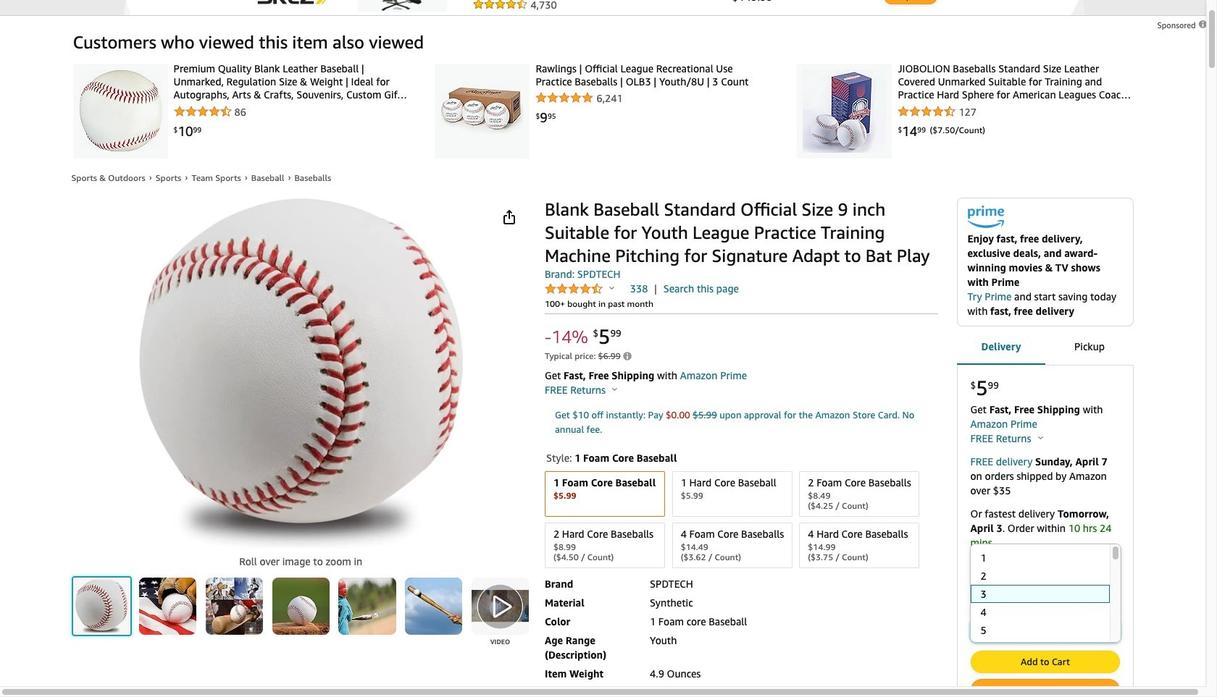 Task type: describe. For each thing, give the bounding box(es) containing it.
6 option from the top
[[970, 640, 1110, 658]]

2 vertical spatial popover image
[[1038, 436, 1043, 440]]

jiobolion baseballs standard size leather covered unmarked suitable for training and practice hard sphere for american league image
[[803, 70, 887, 153]]

0 vertical spatial popover image
[[609, 286, 615, 290]]

3 option from the top
[[970, 586, 1110, 604]]

learn more about amazon pricing and savings image
[[623, 352, 632, 363]]

premium quality blank leather baseball | unmarked, regulation size & weight | ideal for autographs, arts & crafts, souvenirs, image
[[79, 70, 162, 153]]

2 option from the top
[[970, 568, 1110, 586]]

dropdown image
[[1106, 628, 1113, 634]]

1 vertical spatial popover image
[[612, 388, 617, 391]]



Task type: vqa. For each thing, say whether or not it's contained in the screenshot.
to in 'Delivering to Austin 78741 Update location'
no



Task type: locate. For each thing, give the bounding box(es) containing it.
popover image
[[609, 286, 615, 290], [612, 388, 617, 391], [1038, 436, 1043, 440]]

list
[[60, 62, 1147, 159]]

1 option from the top
[[970, 550, 1110, 568]]

None submit
[[73, 578, 130, 635], [139, 578, 197, 635], [206, 578, 263, 635], [272, 578, 330, 635], [339, 578, 396, 635], [405, 578, 462, 635], [472, 578, 529, 635], [971, 652, 1119, 673], [971, 681, 1119, 698], [73, 578, 130, 635], [139, 578, 197, 635], [206, 578, 263, 635], [272, 578, 330, 635], [339, 578, 396, 635], [405, 578, 462, 635], [472, 578, 529, 635], [971, 652, 1119, 673], [971, 681, 1119, 698]]

list box
[[970, 550, 1110, 698]]

rawlings | official league recreational use practice baseballs | olb3 | youth/8u | 3 count image
[[441, 70, 524, 153]]

amazon prime logo image
[[968, 206, 1004, 232]]

tab list
[[957, 329, 1134, 367]]

4 option from the top
[[970, 604, 1110, 622]]

blank baseball standard official size 9 inch suitable for youth league practice training machine pitching for signature adapt to bat play image
[[138, 198, 464, 549]]

5 option from the top
[[970, 622, 1110, 640]]

option group
[[541, 469, 938, 572]]

option
[[970, 550, 1110, 568], [970, 568, 1110, 586], [970, 586, 1110, 604], [970, 604, 1110, 622], [970, 622, 1110, 640], [970, 640, 1110, 658]]



